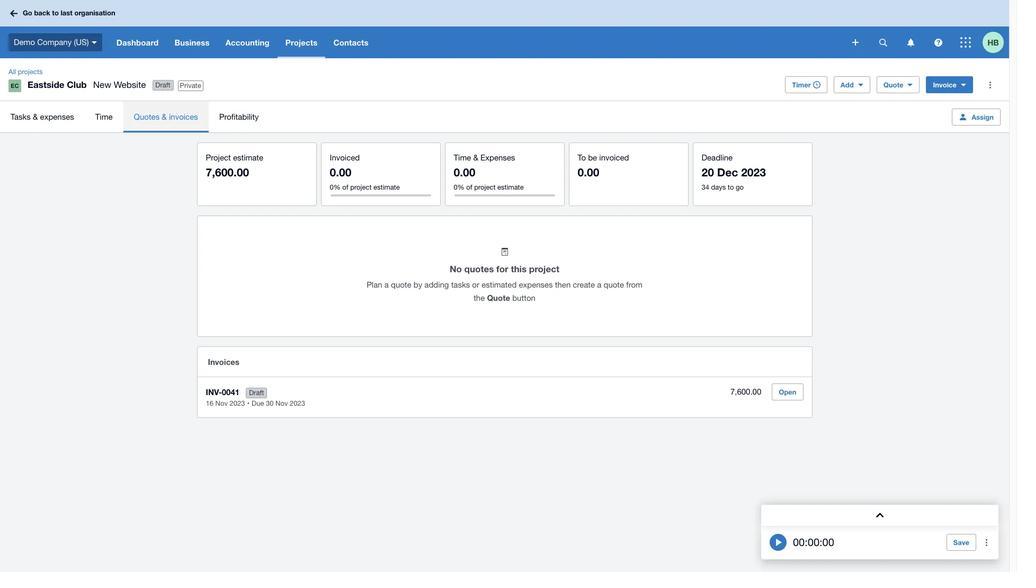 Task type: vqa. For each thing, say whether or not it's contained in the screenshot.
"0.00" for Time & Expenses 0.00 0% of project estimate
yes



Task type: locate. For each thing, give the bounding box(es) containing it.
0 horizontal spatial expenses
[[40, 112, 74, 121]]

quote right "add" popup button
[[884, 81, 904, 89]]

0 vertical spatial time
[[95, 112, 113, 121]]

projects button
[[278, 27, 326, 58]]

0 horizontal spatial estimate
[[233, 153, 264, 162]]

7,600.00
[[206, 166, 249, 179], [731, 388, 762, 397]]

2 horizontal spatial 0.00
[[578, 166, 600, 179]]

project estimate 7,600.00
[[206, 153, 264, 179]]

project
[[351, 183, 372, 191], [475, 183, 496, 191], [529, 263, 560, 275]]

project for 0.00
[[351, 183, 372, 191]]

1 0% from the left
[[330, 183, 341, 191]]

0 horizontal spatial quote
[[487, 293, 510, 303]]

& inside "time & expenses 0.00 0% of project estimate"
[[474, 153, 479, 162]]

new website
[[93, 80, 146, 90]]

2 of from the left
[[467, 183, 473, 191]]

a right create
[[598, 280, 602, 289]]

quote down estimated
[[487, 293, 510, 303]]

0 vertical spatial to
[[52, 9, 59, 17]]

all projects link
[[4, 67, 47, 77]]

nov
[[216, 400, 228, 408], [276, 400, 288, 408]]

open
[[779, 388, 797, 396]]

this
[[511, 263, 527, 275]]

2023 left • on the left bottom
[[230, 400, 245, 408]]

nov right 30
[[276, 400, 288, 408]]

2023 inside deadline 20 dec 2023 34 days to go
[[742, 166, 766, 179]]

expenses up button
[[519, 280, 553, 289]]

0 horizontal spatial quote
[[391, 280, 412, 289]]

1 horizontal spatial quote
[[884, 81, 904, 89]]

more options image up assign
[[980, 74, 1001, 95]]

00:00:00
[[794, 536, 835, 549]]

20
[[702, 166, 714, 179]]

to
[[52, 9, 59, 17], [728, 183, 734, 191]]

quote
[[884, 81, 904, 89], [487, 293, 510, 303]]

0 horizontal spatial of
[[343, 183, 349, 191]]

0 horizontal spatial 2023
[[230, 400, 245, 408]]

project down the expenses
[[475, 183, 496, 191]]

1 horizontal spatial nov
[[276, 400, 288, 408]]

of
[[343, 183, 349, 191], [467, 183, 473, 191]]

project for quotes
[[529, 263, 560, 275]]

1 horizontal spatial of
[[467, 183, 473, 191]]

svg image up quote popup button at the top right
[[880, 38, 888, 46]]

invoice button
[[927, 76, 974, 93]]

1 horizontal spatial quote
[[604, 280, 624, 289]]

open link
[[772, 384, 804, 401]]

expenses down eastside club
[[40, 112, 74, 121]]

company
[[37, 38, 72, 47]]

0 horizontal spatial 0%
[[330, 183, 341, 191]]

1 horizontal spatial project
[[475, 183, 496, 191]]

0 vertical spatial quote
[[884, 81, 904, 89]]

time down new
[[95, 112, 113, 121]]

7,600.00 down project
[[206, 166, 249, 179]]

1 horizontal spatial 0%
[[454, 183, 465, 191]]

2023
[[742, 166, 766, 179], [230, 400, 245, 408], [290, 400, 305, 408]]

30
[[266, 400, 274, 408]]

0 horizontal spatial a
[[385, 280, 389, 289]]

1 horizontal spatial a
[[598, 280, 602, 289]]

1 horizontal spatial time
[[454, 153, 471, 162]]

create
[[573, 280, 595, 289]]

draft
[[155, 81, 171, 89], [249, 389, 264, 397]]

navigation inside banner
[[109, 27, 845, 58]]

to
[[578, 153, 586, 162]]

contacts
[[334, 38, 369, 47]]

1 horizontal spatial 2023
[[290, 400, 305, 408]]

business button
[[167, 27, 218, 58]]

project down invoiced
[[351, 183, 372, 191]]

a right plan
[[385, 280, 389, 289]]

0 vertical spatial draft
[[155, 81, 171, 89]]

eastside
[[28, 79, 64, 90]]

inv-0041
[[206, 387, 240, 397]]

0 vertical spatial expenses
[[40, 112, 74, 121]]

draft up 16 nov 2023 • due 30 nov 2023
[[249, 389, 264, 397]]

expenses inside plan a quote by adding tasks or estimated expenses then create a quote from the
[[519, 280, 553, 289]]

& left the expenses
[[474, 153, 479, 162]]

& right 'tasks'
[[33, 112, 38, 121]]

0.00
[[330, 166, 352, 179], [454, 166, 476, 179], [578, 166, 600, 179]]

assign
[[972, 113, 994, 121]]

0 horizontal spatial to
[[52, 9, 59, 17]]

more options image right save
[[977, 532, 998, 553]]

svg image inside the go back to last organisation link
[[10, 10, 17, 17]]

svg image up "add" popup button
[[853, 39, 859, 46]]

0 horizontal spatial project
[[351, 183, 372, 191]]

timer button
[[786, 76, 828, 93]]

1 vertical spatial expenses
[[519, 280, 553, 289]]

profitability link
[[209, 101, 269, 133]]

0% inside invoiced 0.00 0% of project estimate
[[330, 183, 341, 191]]

1 horizontal spatial svg image
[[853, 39, 859, 46]]

time left the expenses
[[454, 153, 471, 162]]

svg image
[[961, 37, 972, 48], [908, 38, 915, 46], [935, 38, 943, 46], [92, 41, 97, 44]]

& inside 'link'
[[162, 112, 167, 121]]

1 horizontal spatial estimate
[[374, 183, 400, 191]]

•
[[247, 400, 250, 408]]

more options image
[[980, 74, 1001, 95], [977, 532, 998, 553]]

banner containing hb
[[0, 0, 1010, 58]]

& right quotes
[[162, 112, 167, 121]]

34
[[702, 183, 710, 191]]

quote for quote
[[884, 81, 904, 89]]

2023 up go
[[742, 166, 766, 179]]

svg image left go
[[10, 10, 17, 17]]

1 horizontal spatial expenses
[[519, 280, 553, 289]]

1 nov from the left
[[216, 400, 228, 408]]

dashboard
[[116, 38, 159, 47]]

invoices
[[169, 112, 198, 121]]

&
[[33, 112, 38, 121], [162, 112, 167, 121], [474, 153, 479, 162]]

2 horizontal spatial estimate
[[498, 183, 524, 191]]

3 0.00 from the left
[[578, 166, 600, 179]]

0%
[[330, 183, 341, 191], [454, 183, 465, 191]]

project inside invoiced 0.00 0% of project estimate
[[351, 183, 372, 191]]

quotes
[[465, 263, 494, 275]]

1 vertical spatial draft
[[249, 389, 264, 397]]

2 0% from the left
[[454, 183, 465, 191]]

quote for quote button
[[487, 293, 510, 303]]

2 0.00 from the left
[[454, 166, 476, 179]]

project
[[206, 153, 231, 162]]

1 horizontal spatial to
[[728, 183, 734, 191]]

1 vertical spatial quote
[[487, 293, 510, 303]]

0 horizontal spatial 0.00
[[330, 166, 352, 179]]

quote left by
[[391, 280, 412, 289]]

draft left private at left
[[155, 81, 171, 89]]

profitability
[[219, 112, 259, 121]]

add button
[[834, 76, 871, 93]]

1 horizontal spatial draft
[[249, 389, 264, 397]]

quotes & invoices
[[134, 112, 198, 121]]

svg image
[[10, 10, 17, 17], [880, 38, 888, 46], [853, 39, 859, 46]]

0 horizontal spatial svg image
[[10, 10, 17, 17]]

2 horizontal spatial project
[[529, 263, 560, 275]]

new
[[93, 80, 111, 90]]

quote
[[391, 280, 412, 289], [604, 280, 624, 289]]

project up the then
[[529, 263, 560, 275]]

& for quotes
[[162, 112, 167, 121]]

add
[[841, 81, 854, 89]]

plan a quote by adding tasks or estimated expenses then create a quote from the
[[367, 280, 643, 303]]

0 horizontal spatial &
[[33, 112, 38, 121]]

to left the last
[[52, 9, 59, 17]]

dashboard link
[[109, 27, 167, 58]]

invoice
[[934, 81, 957, 89]]

1 vertical spatial 7,600.00
[[731, 388, 762, 397]]

all
[[8, 68, 16, 76]]

quote button
[[487, 293, 536, 303]]

0.00 inside to be invoiced 0.00
[[578, 166, 600, 179]]

0 horizontal spatial time
[[95, 112, 113, 121]]

a
[[385, 280, 389, 289], [598, 280, 602, 289]]

1 vertical spatial time
[[454, 153, 471, 162]]

expenses
[[40, 112, 74, 121], [519, 280, 553, 289]]

of inside "time & expenses 0.00 0% of project estimate"
[[467, 183, 473, 191]]

1 horizontal spatial 0.00
[[454, 166, 476, 179]]

save
[[954, 539, 970, 547]]

1 of from the left
[[343, 183, 349, 191]]

0 horizontal spatial 7,600.00
[[206, 166, 249, 179]]

quote inside popup button
[[884, 81, 904, 89]]

then
[[555, 280, 571, 289]]

2 horizontal spatial &
[[474, 153, 479, 162]]

go
[[23, 9, 32, 17]]

time inside "time & expenses 0.00 0% of project estimate"
[[454, 153, 471, 162]]

7,600.00 left "open"
[[731, 388, 762, 397]]

of inside invoiced 0.00 0% of project estimate
[[343, 183, 349, 191]]

for
[[497, 263, 509, 275]]

nov down inv-0041
[[216, 400, 228, 408]]

2 nov from the left
[[276, 400, 288, 408]]

accounting
[[226, 38, 270, 47]]

estimate
[[233, 153, 264, 162], [374, 183, 400, 191], [498, 183, 524, 191]]

banner
[[0, 0, 1010, 58]]

2023 right 30
[[290, 400, 305, 408]]

time inside "link"
[[95, 112, 113, 121]]

private
[[180, 82, 201, 90]]

0.00 inside "time & expenses 0.00 0% of project estimate"
[[454, 166, 476, 179]]

1 vertical spatial to
[[728, 183, 734, 191]]

time for time
[[95, 112, 113, 121]]

0 horizontal spatial nov
[[216, 400, 228, 408]]

navigation containing dashboard
[[109, 27, 845, 58]]

quote left from
[[604, 280, 624, 289]]

2 horizontal spatial 2023
[[742, 166, 766, 179]]

estimated
[[482, 280, 517, 289]]

website
[[114, 80, 146, 90]]

1 0.00 from the left
[[330, 166, 352, 179]]

navigation
[[109, 27, 845, 58]]

to inside deadline 20 dec 2023 34 days to go
[[728, 183, 734, 191]]

to left go
[[728, 183, 734, 191]]

svg image right the (us)
[[92, 41, 97, 44]]

0 vertical spatial 7,600.00
[[206, 166, 249, 179]]

quote button
[[877, 76, 920, 93]]

1 horizontal spatial &
[[162, 112, 167, 121]]



Task type: describe. For each thing, give the bounding box(es) containing it.
no
[[450, 263, 462, 275]]

estimate inside "time & expenses 0.00 0% of project estimate"
[[498, 183, 524, 191]]

go back to last organisation
[[23, 9, 115, 17]]

assign button
[[953, 108, 1001, 125]]

tasks
[[11, 112, 31, 121]]

16
[[206, 400, 214, 408]]

quotes & invoices tab
[[123, 101, 209, 133]]

& for time
[[474, 153, 479, 162]]

2 horizontal spatial svg image
[[880, 38, 888, 46]]

hb button
[[983, 27, 1010, 58]]

invoices
[[208, 357, 240, 367]]

business
[[175, 38, 210, 47]]

contacts button
[[326, 27, 377, 58]]

adding
[[425, 280, 449, 289]]

ec
[[11, 82, 19, 89]]

save button
[[947, 534, 977, 551]]

tasks
[[451, 280, 470, 289]]

0041
[[222, 387, 240, 397]]

quotes
[[134, 112, 160, 121]]

demo company (us) button
[[0, 27, 109, 58]]

projects
[[18, 68, 43, 76]]

2 quote from the left
[[604, 280, 624, 289]]

due
[[252, 400, 264, 408]]

deadline
[[702, 153, 733, 162]]

svg image inside demo company (us) popup button
[[92, 41, 97, 44]]

from
[[627, 280, 643, 289]]

go back to last organisation link
[[6, 4, 122, 23]]

time & expenses 0.00 0% of project estimate
[[454, 153, 524, 191]]

or
[[472, 280, 480, 289]]

& for tasks
[[33, 112, 38, 121]]

button
[[513, 294, 536, 303]]

svg image up quote popup button at the top right
[[908, 38, 915, 46]]

organisation
[[74, 9, 115, 17]]

1 horizontal spatial 7,600.00
[[731, 388, 762, 397]]

16 nov 2023 • due 30 nov 2023
[[206, 400, 305, 408]]

demo
[[14, 38, 35, 47]]

to be invoiced 0.00
[[578, 153, 629, 179]]

estimate inside invoiced 0.00 0% of project estimate
[[374, 183, 400, 191]]

0% inside "time & expenses 0.00 0% of project estimate"
[[454, 183, 465, 191]]

time for time & expenses 0.00 0% of project estimate
[[454, 153, 471, 162]]

last
[[61, 9, 73, 17]]

1 a from the left
[[385, 280, 389, 289]]

invoiced
[[330, 153, 360, 162]]

tasks & expenses
[[11, 112, 74, 121]]

1 quote from the left
[[391, 280, 412, 289]]

quotes & invoices link
[[123, 101, 209, 133]]

accounting button
[[218, 27, 278, 58]]

1 vertical spatial more options image
[[977, 532, 998, 553]]

inv-
[[206, 387, 222, 397]]

all projects
[[8, 68, 43, 76]]

0.00 for time & expenses 0.00 0% of project estimate
[[454, 166, 476, 179]]

svg image up invoice
[[935, 38, 943, 46]]

club
[[67, 79, 87, 90]]

go
[[736, 183, 744, 191]]

invoiced 0.00 0% of project estimate
[[330, 153, 400, 191]]

expenses
[[481, 153, 515, 162]]

no quotes for this project
[[450, 263, 560, 275]]

days
[[712, 183, 726, 191]]

svg image left hb
[[961, 37, 972, 48]]

start timer image
[[770, 534, 787, 551]]

be
[[588, 153, 597, 162]]

the
[[474, 294, 485, 303]]

0 vertical spatial more options image
[[980, 74, 1001, 95]]

dec
[[718, 166, 739, 179]]

demo company (us)
[[14, 38, 89, 47]]

plan
[[367, 280, 382, 289]]

7,600.00 inside project estimate 7,600.00
[[206, 166, 249, 179]]

project inside "time & expenses 0.00 0% of project estimate"
[[475, 183, 496, 191]]

hb
[[988, 37, 1000, 47]]

0 horizontal spatial draft
[[155, 81, 171, 89]]

back
[[34, 9, 50, 17]]

eastside club
[[28, 79, 87, 90]]

projects
[[286, 38, 318, 47]]

(us)
[[74, 38, 89, 47]]

0.00 inside invoiced 0.00 0% of project estimate
[[330, 166, 352, 179]]

estimate inside project estimate 7,600.00
[[233, 153, 264, 162]]

0.00 for to be invoiced 0.00
[[578, 166, 600, 179]]

timer
[[793, 81, 811, 89]]

by
[[414, 280, 423, 289]]

tasks & expenses link
[[0, 101, 85, 133]]

time link
[[85, 101, 123, 133]]

deadline 20 dec 2023 34 days to go
[[702, 153, 766, 191]]

invoiced
[[600, 153, 629, 162]]

2 a from the left
[[598, 280, 602, 289]]



